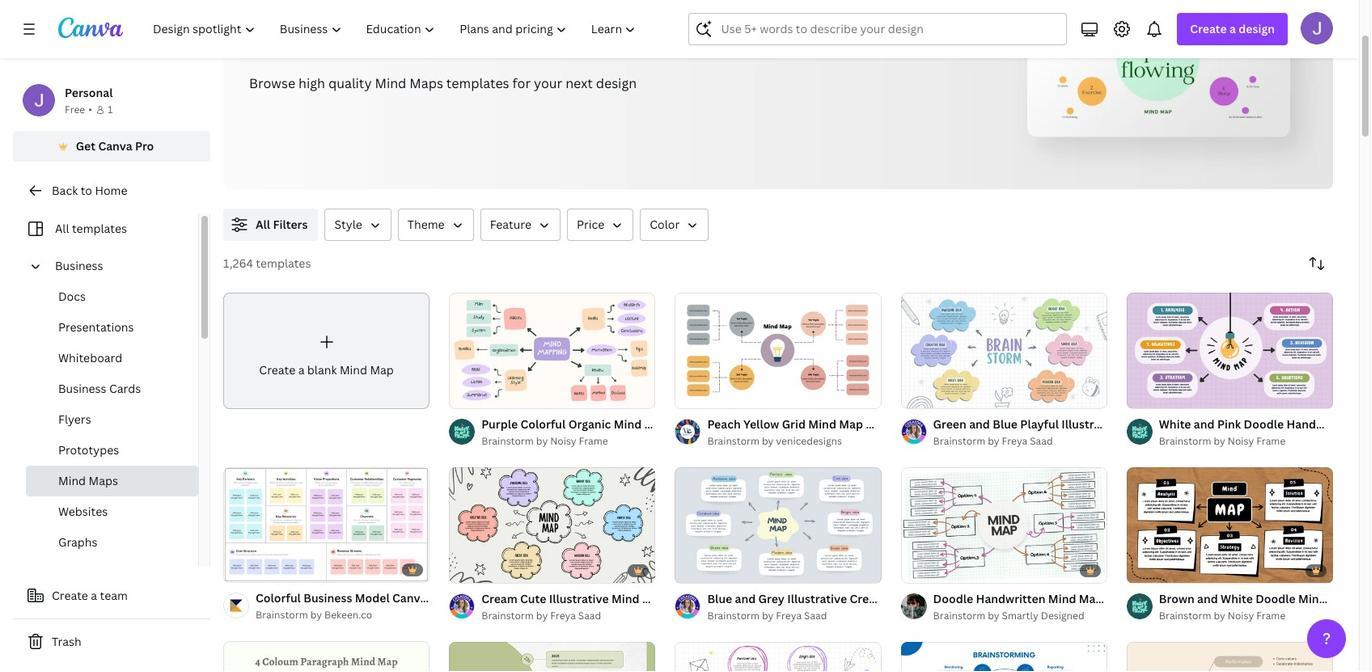 Task type: vqa. For each thing, say whether or not it's contained in the screenshot.
Integrations on the right top of page
no



Task type: describe. For each thing, give the bounding box(es) containing it.
mind inside blue and grey illustrative creative mind map brainstorm by freya saad
[[899, 591, 927, 607]]

Sort by button
[[1301, 248, 1333, 280]]

planning
[[487, 591, 535, 606]]

for
[[513, 74, 531, 92]]

to
[[81, 183, 92, 198]]

freya for green
[[1002, 434, 1028, 448]]

graphs
[[58, 535, 98, 550]]

create a blank mind map
[[259, 362, 394, 378]]

and for brown
[[1197, 591, 1218, 607]]

price button
[[567, 209, 634, 241]]

1 vertical spatial maps
[[410, 74, 443, 92]]

theme
[[408, 217, 445, 232]]

1,264
[[223, 256, 253, 271]]

mind inside cream cute illustrative mind map brainstorm brainstorm by freya saad
[[612, 591, 640, 607]]

free
[[65, 103, 85, 117]]

mind maps
[[58, 473, 118, 489]]

pro
[[135, 138, 154, 154]]

1 mind maps templates image from the left
[[988, 0, 1333, 189]]

1,264 templates
[[223, 256, 311, 271]]

all templates
[[55, 221, 127, 236]]

brainstorm inside green and blue playful illustrative mind map brainstorm by freya saad
[[933, 434, 986, 448]]

presentations
[[58, 320, 134, 335]]

handwritten inside doodle handwritten mind map brainstorm brainstorm by smartly designed
[[976, 591, 1046, 607]]

brainstorm by noisy frame link for pink
[[1159, 434, 1333, 450]]

handwritten inside white and pink doodle handwritten mi brainstorm by noisy frame
[[1287, 417, 1356, 432]]

bekeen.co
[[324, 609, 372, 623]]

feature button
[[480, 209, 561, 241]]

get
[[76, 138, 96, 154]]

all for all templates
[[55, 221, 69, 236]]

browse high quality mind maps templates for your next design
[[249, 74, 637, 92]]

colorful business model canvas strategic planning brainstorm link
[[256, 590, 600, 608]]

create for create a team
[[52, 588, 88, 604]]

colorful simple 4 paragraph mind map brainstorms image
[[223, 642, 430, 672]]

trash link
[[13, 626, 210, 659]]

brainstorm by freya saad link for blue
[[933, 434, 1107, 450]]

0 horizontal spatial design
[[596, 74, 637, 92]]

color
[[650, 217, 680, 232]]

1 of 2 link
[[901, 467, 1107, 583]]

2
[[930, 564, 935, 576]]

blue and grey illustrative creative mind map brainstorm by freya saad
[[707, 591, 954, 623]]

mind maps templates
[[249, 25, 524, 60]]

purple colorful organic mind map brainstorm image
[[449, 293, 656, 409]]

purple
[[482, 417, 518, 432]]

map inside blue and grey illustrative creative mind map brainstorm by freya saad
[[930, 591, 954, 607]]

websites link
[[26, 497, 198, 528]]

trash
[[52, 634, 81, 650]]

designed
[[1041, 609, 1085, 623]]

maps for mind maps templates
[[318, 25, 388, 60]]

docs link
[[26, 282, 198, 312]]

presentations link
[[26, 312, 198, 343]]

blank
[[307, 362, 337, 378]]

all templates link
[[23, 214, 189, 244]]

cream cute illustrative mind map brainstorm image
[[449, 467, 656, 583]]

style button
[[325, 209, 391, 241]]

cream cute illustrative mind map brainstorm brainstorm by freya saad
[[482, 591, 731, 623]]

model
[[355, 591, 390, 606]]

blue and grey illustrative creative mind map image
[[675, 467, 882, 583]]

top level navigation element
[[142, 13, 650, 45]]

and for blue
[[735, 591, 756, 607]]

brainstorm by noisy frame link for white
[[1159, 608, 1333, 624]]

by inside white and pink doodle handwritten mi brainstorm by noisy frame
[[1214, 434, 1226, 448]]

get canva pro button
[[13, 131, 210, 162]]

by inside peach yellow grid mind map brainstorm brainstorm by venicedesigns
[[762, 434, 774, 448]]

doodle handwritten mind map brainstorm image
[[901, 467, 1107, 583]]

next
[[566, 74, 593, 92]]

map inside cream cute illustrative mind map brainstorm brainstorm by freya saad
[[642, 591, 666, 607]]

flyers link
[[26, 405, 198, 435]]

jacob simon image
[[1301, 12, 1333, 44]]

freya inside cream cute illustrative mind map brainstorm brainstorm by freya saad
[[550, 609, 576, 623]]

saad for blue
[[804, 609, 827, 623]]

graphs link
[[26, 528, 198, 558]]

brainstorm by noisy frame link for organic
[[482, 434, 656, 450]]

peach yellow grid mind map brainstorm link
[[707, 416, 928, 434]]

cards
[[109, 381, 141, 396]]

colorful inside purple colorful organic mind map brainstorm brainstorm by noisy frame
[[521, 417, 566, 432]]

1 for 1
[[108, 103, 113, 117]]

green
[[933, 417, 967, 432]]

personal
[[65, 85, 113, 100]]

doodle handwritten mind map brainstorm link
[[933, 590, 1168, 608]]

all filters button
[[223, 209, 318, 241]]

frame for doodle
[[1257, 434, 1286, 448]]

illustrative inside cream cute illustrative mind map brainstorm brainstorm by freya saad
[[549, 591, 609, 607]]

yellow
[[744, 417, 779, 432]]

purple colorful organic mind map brainstorm link
[[482, 416, 733, 434]]

venicedesigns
[[776, 434, 842, 448]]

smartly
[[1002, 609, 1039, 623]]

brown and white doodle mind map bra brainstorm by noisy frame
[[1159, 591, 1371, 623]]

team
[[100, 588, 128, 604]]

create a design
[[1190, 21, 1275, 36]]

purple colorful organic mind map brainstorm brainstorm by noisy frame
[[482, 417, 733, 448]]

create a blank mind map element
[[223, 293, 430, 409]]

brainstorm inside blue and grey illustrative creative mind map brainstorm by freya saad
[[707, 609, 760, 623]]

colorful business model canvas strategic planning brainstorm brainstorm by bekeen.co
[[256, 591, 600, 623]]

mind inside green and blue playful illustrative mind map brainstorm by freya saad
[[1124, 417, 1152, 432]]

price
[[577, 217, 605, 232]]

colorful business model canvas strategic planning brainstorm image
[[223, 467, 430, 583]]

browse
[[249, 74, 295, 92]]

get canva pro
[[76, 138, 154, 154]]

freya for blue
[[776, 609, 802, 623]]

create a team button
[[13, 580, 210, 612]]

colorful brushstrokes mind map brainstorm image
[[675, 642, 882, 672]]

frame for mind
[[579, 434, 608, 448]]

create a blank mind map link
[[223, 293, 430, 409]]

grey
[[759, 591, 785, 607]]

prototypes link
[[26, 435, 198, 466]]

a for team
[[91, 588, 97, 604]]

organic
[[568, 417, 611, 432]]

back to home
[[52, 183, 127, 198]]

by inside purple colorful organic mind map brainstorm brainstorm by noisy frame
[[536, 434, 548, 448]]

doodle handwritten mind map brainstorm brainstorm by smartly designed
[[933, 591, 1168, 623]]

by inside doodle handwritten mind map brainstorm brainstorm by smartly designed
[[988, 609, 1000, 623]]

home
[[95, 183, 127, 198]]

green and blue playful illustrative mind map brainstorm by freya saad
[[933, 417, 1179, 448]]

cute
[[520, 591, 546, 607]]

map inside the brown and white doodle mind map bra brainstorm by noisy frame
[[1329, 591, 1353, 607]]

all filters
[[256, 217, 308, 232]]

style
[[334, 217, 362, 232]]

peach yellow grid mind map brainstorm brainstorm by venicedesigns
[[707, 417, 928, 448]]

doodle for brown
[[1256, 591, 1296, 607]]

business cards link
[[26, 374, 198, 405]]

business for business
[[55, 258, 103, 273]]

back
[[52, 183, 78, 198]]



Task type: locate. For each thing, give the bounding box(es) containing it.
0 vertical spatial maps
[[318, 25, 388, 60]]

by left the smartly
[[988, 609, 1000, 623]]

create for create a blank mind map
[[259, 362, 295, 378]]

and inside green and blue playful illustrative mind map brainstorm by freya saad
[[969, 417, 990, 432]]

0 vertical spatial 1
[[108, 103, 113, 117]]

brainstorm
[[671, 417, 733, 432], [866, 417, 928, 432], [482, 434, 534, 448], [707, 434, 760, 448], [933, 434, 986, 448], [1159, 434, 1212, 448], [538, 591, 600, 606], [669, 591, 731, 607], [1106, 591, 1168, 607], [256, 609, 308, 623], [482, 609, 534, 623], [707, 609, 760, 623], [933, 609, 986, 623], [1159, 609, 1212, 623]]

2 horizontal spatial freya
[[1002, 434, 1028, 448]]

0 horizontal spatial freya
[[550, 609, 576, 623]]

docs
[[58, 289, 86, 304]]

0 horizontal spatial brainstorm by freya saad link
[[482, 608, 656, 624]]

illustrative right cute
[[549, 591, 609, 607]]

peach
[[707, 417, 741, 432]]

grid
[[782, 417, 806, 432]]

frame down organic
[[579, 434, 608, 448]]

brainstorm by bekeen.co link
[[256, 608, 430, 624]]

create inside dropdown button
[[1190, 21, 1227, 36]]

blue inside green and blue playful illustrative mind map brainstorm by freya saad
[[993, 417, 1018, 432]]

0 vertical spatial white
[[1159, 417, 1191, 432]]

brainstorm by freya saad link down grey
[[707, 608, 882, 624]]

1 horizontal spatial colorful
[[521, 417, 566, 432]]

map
[[370, 362, 394, 378], [645, 417, 669, 432], [839, 417, 863, 432], [1155, 417, 1179, 432], [642, 591, 666, 607], [930, 591, 954, 607], [1079, 591, 1103, 607], [1329, 591, 1353, 607]]

creative
[[850, 591, 896, 607]]

0 horizontal spatial handwritten
[[976, 591, 1046, 607]]

freya down grey
[[776, 609, 802, 623]]

noisy inside the brown and white doodle mind map bra brainstorm by noisy frame
[[1228, 609, 1254, 623]]

and left grey
[[735, 591, 756, 607]]

0 horizontal spatial colorful
[[256, 591, 301, 606]]

map inside doodle handwritten mind map brainstorm brainstorm by smartly designed
[[1079, 591, 1103, 607]]

and inside the brown and white doodle mind map bra brainstorm by noisy frame
[[1197, 591, 1218, 607]]

colorful inside colorful business model canvas strategic planning brainstorm brainstorm by bekeen.co
[[256, 591, 301, 606]]

0 vertical spatial blue
[[993, 417, 1018, 432]]

doodle inside the brown and white doodle mind map bra brainstorm by noisy frame
[[1256, 591, 1296, 607]]

1 vertical spatial 1
[[912, 564, 917, 576]]

1 right •
[[108, 103, 113, 117]]

by inside blue and grey illustrative creative mind map brainstorm by freya saad
[[762, 609, 774, 623]]

brown and white doodle mind map brainstorm image
[[1127, 467, 1333, 583]]

map inside purple colorful organic mind map brainstorm brainstorm by noisy frame
[[645, 417, 669, 432]]

freya up "green modern mind map brainstorm" image
[[550, 609, 576, 623]]

by inside cream cute illustrative mind map brainstorm brainstorm by freya saad
[[536, 609, 548, 623]]

0 horizontal spatial create
[[52, 588, 88, 604]]

and inside white and pink doodle handwritten mi brainstorm by noisy frame
[[1194, 417, 1215, 432]]

cream
[[482, 591, 518, 607]]

feature
[[490, 217, 532, 232]]

of
[[919, 564, 928, 576]]

handwritten up the smartly
[[976, 591, 1046, 607]]

None search field
[[689, 13, 1067, 45]]

white inside the brown and white doodle mind map bra brainstorm by noisy frame
[[1221, 591, 1253, 607]]

1 horizontal spatial illustrative
[[787, 591, 847, 607]]

by left bekeen.co
[[310, 609, 322, 623]]

white and pink doodle handwritten mi link
[[1159, 416, 1371, 434]]

a inside the create a team button
[[91, 588, 97, 604]]

1 horizontal spatial white
[[1221, 591, 1253, 607]]

your
[[534, 74, 562, 92]]

mind inside peach yellow grid mind map brainstorm brainstorm by venicedesigns
[[809, 417, 837, 432]]

1 horizontal spatial freya
[[776, 609, 802, 623]]

all inside all templates link
[[55, 221, 69, 236]]

and for green
[[969, 417, 990, 432]]

a for blank
[[298, 362, 305, 378]]

2 vertical spatial a
[[91, 588, 97, 604]]

2 vertical spatial maps
[[89, 473, 118, 489]]

websites
[[58, 504, 108, 519]]

free •
[[65, 103, 92, 117]]

a inside create a design dropdown button
[[1230, 21, 1236, 36]]

map inside peach yellow grid mind map brainstorm brainstorm by venicedesigns
[[839, 417, 863, 432]]

2 vertical spatial business
[[304, 591, 352, 606]]

brainstorm by freya saad link for illustrative
[[482, 608, 656, 624]]

0 horizontal spatial blue
[[707, 591, 732, 607]]

doodle right pink
[[1244, 417, 1284, 432]]

0 horizontal spatial white
[[1159, 417, 1191, 432]]

brainstorm by noisy frame link down organic
[[482, 434, 656, 450]]

brainstorm by smartly designed link
[[933, 608, 1107, 624]]

white left pink
[[1159, 417, 1191, 432]]

design left the jacob simon icon
[[1239, 21, 1275, 36]]

back to home link
[[13, 175, 210, 207]]

all inside all filters button
[[256, 217, 270, 232]]

brainstorm inside the brown and white doodle mind map bra brainstorm by noisy frame
[[1159, 609, 1212, 623]]

business link
[[49, 251, 189, 282]]

doodle
[[1244, 417, 1284, 432], [933, 591, 973, 607], [1256, 591, 1296, 607]]

0 horizontal spatial 1
[[108, 103, 113, 117]]

brainstorm by noisy frame link down pink
[[1159, 434, 1333, 450]]

mind
[[249, 25, 312, 60], [375, 74, 406, 92], [340, 362, 367, 378], [614, 417, 642, 432], [809, 417, 837, 432], [1124, 417, 1152, 432], [58, 473, 86, 489], [612, 591, 640, 607], [899, 591, 927, 607], [1048, 591, 1076, 607], [1299, 591, 1327, 607]]

business up "docs"
[[55, 258, 103, 273]]

maps down prototypes link
[[89, 473, 118, 489]]

1 vertical spatial colorful
[[256, 591, 301, 606]]

blue and grey illustrative creative mind map link
[[707, 590, 954, 608]]

2 horizontal spatial brainstorm by freya saad link
[[933, 434, 1107, 450]]

2 horizontal spatial saad
[[1030, 434, 1053, 448]]

by inside green and blue playful illustrative mind map brainstorm by freya saad
[[988, 434, 1000, 448]]

doodle for white
[[1244, 417, 1284, 432]]

maps down mind maps templates
[[410, 74, 443, 92]]

saad for green
[[1030, 434, 1053, 448]]

freya down playful
[[1002, 434, 1028, 448]]

illustrative inside blue and grey illustrative creative mind map brainstorm by freya saad
[[787, 591, 847, 607]]

0 horizontal spatial saad
[[578, 609, 601, 623]]

handwritten left mi
[[1287, 417, 1356, 432]]

whiteboard
[[58, 350, 122, 366]]

by up modern colorful collaboration strategy diagram brainstorm image
[[1214, 609, 1226, 623]]

noisy down pink
[[1228, 434, 1254, 448]]

playful
[[1020, 417, 1059, 432]]

business inside "link"
[[58, 381, 106, 396]]

0 horizontal spatial all
[[55, 221, 69, 236]]

saad down cream cute illustrative mind map brainstorm link on the bottom
[[578, 609, 601, 623]]

saad down playful
[[1030, 434, 1053, 448]]

2 horizontal spatial illustrative
[[1062, 417, 1121, 432]]

blue inside blue and grey illustrative creative mind map brainstorm by freya saad
[[707, 591, 732, 607]]

doodle inside white and pink doodle handwritten mi brainstorm by noisy frame
[[1244, 417, 1284, 432]]

1 horizontal spatial brainstorm by freya saad link
[[707, 608, 882, 624]]

2 horizontal spatial a
[[1230, 21, 1236, 36]]

filters
[[273, 217, 308, 232]]

templates up browse high quality mind maps templates for your next design
[[393, 25, 524, 60]]

white
[[1159, 417, 1191, 432], [1221, 591, 1253, 607]]

theme button
[[398, 209, 474, 241]]

and for white
[[1194, 417, 1215, 432]]

green and blue playful illustrative mind map link
[[933, 416, 1179, 434]]

frame
[[579, 434, 608, 448], [1257, 434, 1286, 448], [1257, 609, 1286, 623]]

saad down blue and grey illustrative creative mind map link
[[804, 609, 827, 623]]

by inside the brown and white doodle mind map bra brainstorm by noisy frame
[[1214, 609, 1226, 623]]

create a design button
[[1177, 13, 1288, 45]]

1 horizontal spatial all
[[256, 217, 270, 232]]

business up brainstorm by bekeen.co link
[[304, 591, 352, 606]]

frame inside purple colorful organic mind map brainstorm brainstorm by noisy frame
[[579, 434, 608, 448]]

1 vertical spatial blue
[[707, 591, 732, 607]]

colorful right purple
[[521, 417, 566, 432]]

by down yellow on the bottom right
[[762, 434, 774, 448]]

by inside colorful business model canvas strategic planning brainstorm brainstorm by bekeen.co
[[310, 609, 322, 623]]

noisy down organic
[[550, 434, 577, 448]]

brainstorm by freya saad link for grey
[[707, 608, 882, 624]]

create for create a design
[[1190, 21, 1227, 36]]

brainstorm inside white and pink doodle handwritten mi brainstorm by noisy frame
[[1159, 434, 1212, 448]]

saad inside cream cute illustrative mind map brainstorm brainstorm by freya saad
[[578, 609, 601, 623]]

1 horizontal spatial handwritten
[[1287, 417, 1356, 432]]

handwritten
[[1287, 417, 1356, 432], [976, 591, 1046, 607]]

2 horizontal spatial maps
[[410, 74, 443, 92]]

Search search field
[[721, 14, 1057, 44]]

saad
[[1030, 434, 1053, 448], [578, 609, 601, 623], [804, 609, 827, 623]]

doodle inside doodle handwritten mind map brainstorm brainstorm by smartly designed
[[933, 591, 973, 607]]

1 horizontal spatial 1
[[912, 564, 917, 576]]

noisy inside white and pink doodle handwritten mi brainstorm by noisy frame
[[1228, 434, 1254, 448]]

0 vertical spatial create
[[1190, 21, 1227, 36]]

blue left playful
[[993, 417, 1018, 432]]

all left filters
[[256, 217, 270, 232]]

brown
[[1159, 591, 1195, 607]]

maps up quality
[[318, 25, 388, 60]]

mind inside purple colorful organic mind map brainstorm brainstorm by noisy frame
[[614, 417, 642, 432]]

mind inside doodle handwritten mind map brainstorm brainstorm by smartly designed
[[1048, 591, 1076, 607]]

and right the green
[[969, 417, 990, 432]]

by down grey
[[762, 609, 774, 623]]

and right brown
[[1197, 591, 1218, 607]]

all
[[256, 217, 270, 232], [55, 221, 69, 236]]

saad inside green and blue playful illustrative mind map brainstorm by freya saad
[[1030, 434, 1053, 448]]

0 horizontal spatial a
[[91, 588, 97, 604]]

all down the back
[[55, 221, 69, 236]]

•
[[88, 103, 92, 117]]

0 horizontal spatial illustrative
[[549, 591, 609, 607]]

cream cute illustrative mind map brainstorm link
[[482, 590, 731, 608]]

mi
[[1359, 417, 1371, 432]]

noisy
[[550, 434, 577, 448], [1228, 434, 1254, 448], [1228, 609, 1254, 623]]

0 vertical spatial business
[[55, 258, 103, 273]]

maps for mind maps
[[89, 473, 118, 489]]

1 vertical spatial white
[[1221, 591, 1253, 607]]

blue left grey
[[707, 591, 732, 607]]

white up modern colorful collaboration strategy diagram brainstorm image
[[1221, 591, 1253, 607]]

design right next
[[596, 74, 637, 92]]

by down cute
[[536, 609, 548, 623]]

doodle up modern colorful collaboration strategy diagram brainstorm image
[[1256, 591, 1296, 607]]

all for all filters
[[256, 217, 270, 232]]

modern colorful collaboration strategy diagram brainstorm image
[[1127, 642, 1333, 672]]

templates down back to home
[[72, 221, 127, 236]]

mind inside the brown and white doodle mind map bra brainstorm by noisy frame
[[1299, 591, 1327, 607]]

1 vertical spatial create
[[259, 362, 295, 378]]

templates down all filters at the top
[[256, 256, 311, 271]]

high
[[299, 74, 325, 92]]

freya inside blue and grey illustrative creative mind map brainstorm by freya saad
[[776, 609, 802, 623]]

frame inside white and pink doodle handwritten mi brainstorm by noisy frame
[[1257, 434, 1286, 448]]

0 vertical spatial colorful
[[521, 417, 566, 432]]

blue simple professional business brainstorm image
[[901, 642, 1107, 672]]

1 of 2
[[912, 564, 935, 576]]

brainstorm by freya saad link
[[933, 434, 1107, 450], [482, 608, 656, 624], [707, 608, 882, 624]]

by down green and blue playful illustrative mind map "link"
[[988, 434, 1000, 448]]

0 vertical spatial handwritten
[[1287, 417, 1356, 432]]

strategic
[[435, 591, 485, 606]]

colorful up brainstorm by bekeen.co link
[[256, 591, 301, 606]]

mind maps templates image
[[988, 0, 1333, 189], [1035, 0, 1282, 129]]

1 horizontal spatial maps
[[318, 25, 388, 60]]

1 for 1 of 2
[[912, 564, 917, 576]]

noisy inside purple colorful organic mind map brainstorm brainstorm by noisy frame
[[550, 434, 577, 448]]

quality
[[328, 74, 372, 92]]

design inside dropdown button
[[1239, 21, 1275, 36]]

templates
[[393, 25, 524, 60], [446, 74, 509, 92], [72, 221, 127, 236], [256, 256, 311, 271]]

business up flyers
[[58, 381, 106, 396]]

brainstorm by noisy frame link
[[482, 434, 656, 450], [1159, 434, 1333, 450], [1159, 608, 1333, 624]]

brown and white doodle mind map bra link
[[1159, 590, 1371, 608]]

create
[[1190, 21, 1227, 36], [259, 362, 295, 378], [52, 588, 88, 604]]

1 horizontal spatial saad
[[804, 609, 827, 623]]

0 vertical spatial a
[[1230, 21, 1236, 36]]

doodle down 2
[[933, 591, 973, 607]]

illustrative right playful
[[1062, 417, 1121, 432]]

1 left of
[[912, 564, 917, 576]]

canva
[[98, 138, 132, 154]]

illustrative inside green and blue playful illustrative mind map brainstorm by freya saad
[[1062, 417, 1121, 432]]

1 horizontal spatial design
[[1239, 21, 1275, 36]]

frame inside the brown and white doodle mind map bra brainstorm by noisy frame
[[1257, 609, 1286, 623]]

frame down 'white and pink doodle handwritten mi' link
[[1257, 434, 1286, 448]]

1 horizontal spatial blue
[[993, 417, 1018, 432]]

a inside create a blank mind map element
[[298, 362, 305, 378]]

green and blue playful illustrative mind map image
[[901, 293, 1107, 409]]

1 vertical spatial business
[[58, 381, 106, 396]]

business for business cards
[[58, 381, 106, 396]]

whiteboard link
[[26, 343, 198, 374]]

by down pink
[[1214, 434, 1226, 448]]

pink
[[1218, 417, 1241, 432]]

flyers
[[58, 412, 91, 427]]

a for design
[[1230, 21, 1236, 36]]

freya inside green and blue playful illustrative mind map brainstorm by freya saad
[[1002, 434, 1028, 448]]

noisy for organic
[[550, 434, 577, 448]]

illustrative
[[1062, 417, 1121, 432], [549, 591, 609, 607], [787, 591, 847, 607]]

brainstorm by noisy frame link up modern colorful collaboration strategy diagram brainstorm image
[[1159, 608, 1333, 624]]

white and pink doodle handwritten mind map brainstorm image
[[1127, 293, 1333, 409]]

prototypes
[[58, 443, 119, 458]]

1 vertical spatial handwritten
[[976, 591, 1046, 607]]

templates left for
[[446, 74, 509, 92]]

2 vertical spatial create
[[52, 588, 88, 604]]

color button
[[640, 209, 709, 241]]

illustrative right grey
[[787, 591, 847, 607]]

1 vertical spatial design
[[596, 74, 637, 92]]

1 vertical spatial a
[[298, 362, 305, 378]]

saad inside blue and grey illustrative creative mind map brainstorm by freya saad
[[804, 609, 827, 623]]

1 horizontal spatial create
[[259, 362, 295, 378]]

frame down brown and white doodle mind map bra link
[[1257, 609, 1286, 623]]

white inside white and pink doodle handwritten mi brainstorm by noisy frame
[[1159, 417, 1191, 432]]

brainstorm by freya saad link down playful
[[933, 434, 1107, 450]]

2 horizontal spatial create
[[1190, 21, 1227, 36]]

1 horizontal spatial a
[[298, 362, 305, 378]]

map inside green and blue playful illustrative mind map brainstorm by freya saad
[[1155, 417, 1179, 432]]

by down purple colorful organic mind map brainstorm link
[[536, 434, 548, 448]]

by
[[536, 434, 548, 448], [762, 434, 774, 448], [988, 434, 1000, 448], [1214, 434, 1226, 448], [310, 609, 322, 623], [536, 609, 548, 623], [762, 609, 774, 623], [988, 609, 1000, 623], [1214, 609, 1226, 623]]

business inside colorful business model canvas strategic planning brainstorm brainstorm by bekeen.co
[[304, 591, 352, 606]]

green modern mind map brainstorm image
[[449, 642, 656, 672]]

bra
[[1356, 591, 1371, 607]]

colorful
[[521, 417, 566, 432], [256, 591, 301, 606]]

and inside blue and grey illustrative creative mind map brainstorm by freya saad
[[735, 591, 756, 607]]

a
[[1230, 21, 1236, 36], [298, 362, 305, 378], [91, 588, 97, 604]]

and left pink
[[1194, 417, 1215, 432]]

2 mind maps templates image from the left
[[1035, 0, 1282, 129]]

0 horizontal spatial maps
[[89, 473, 118, 489]]

brainstorm by venicedesigns link
[[707, 434, 882, 450]]

create inside button
[[52, 588, 88, 604]]

noisy down brown and white doodle mind map bra link
[[1228, 609, 1254, 623]]

peach yellow grid mind map brainstorm image
[[675, 293, 882, 409]]

canvas
[[392, 591, 432, 606]]

business cards
[[58, 381, 141, 396]]

0 vertical spatial design
[[1239, 21, 1275, 36]]

brainstorm by freya saad link down cute
[[482, 608, 656, 624]]

noisy for pink
[[1228, 434, 1254, 448]]



